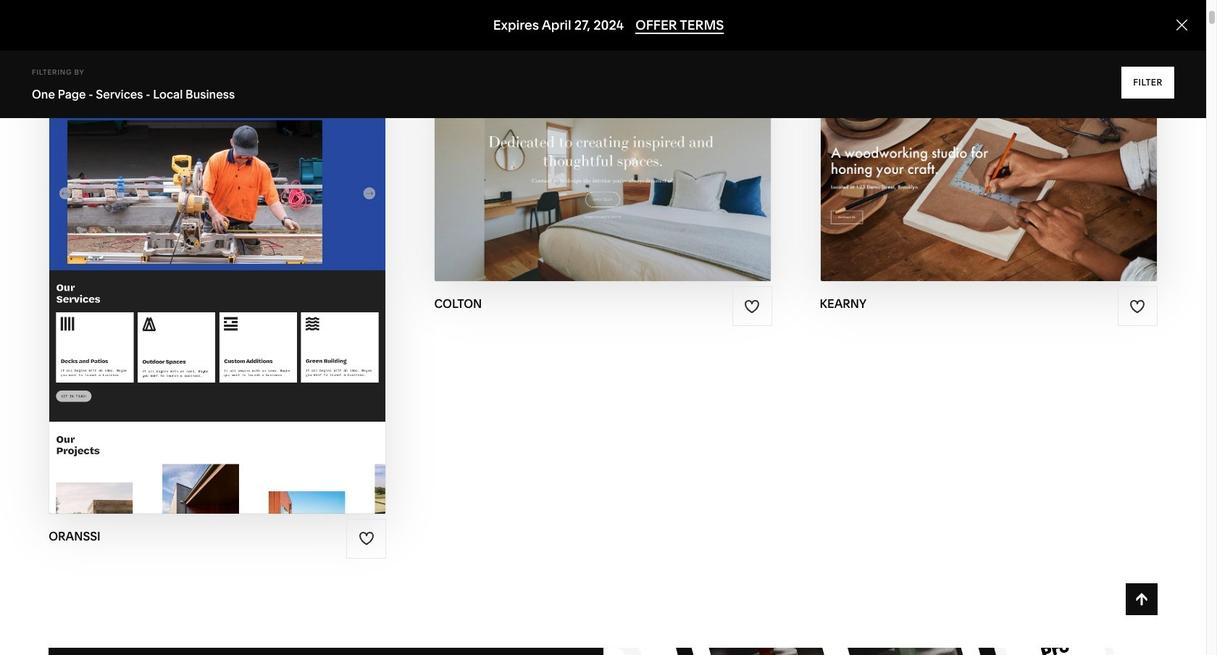 Task type: vqa. For each thing, say whether or not it's contained in the screenshot.
Resources
no



Task type: describe. For each thing, give the bounding box(es) containing it.
preview of building your own template image
[[603, 648, 1158, 655]]

add kearny to your favorites list image
[[1130, 298, 1146, 314]]



Task type: locate. For each thing, give the bounding box(es) containing it.
colton image
[[435, 65, 771, 281]]

kearny image
[[821, 65, 1157, 281]]

oranssi image
[[49, 65, 386, 514]]

back to top image
[[1134, 591, 1150, 607]]

add oranssi to your favorites list image
[[359, 531, 375, 547]]



